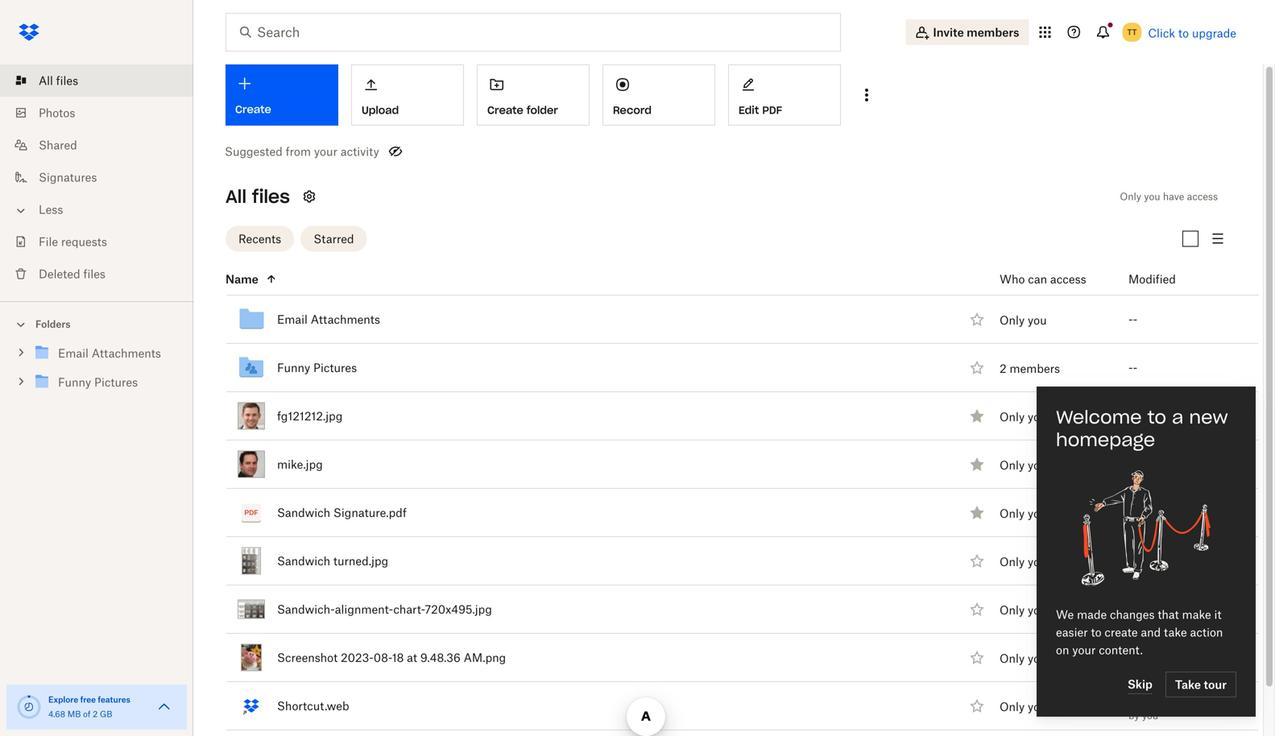 Task type: locate. For each thing, give the bounding box(es) containing it.
create for create
[[235, 103, 271, 116]]

2
[[1000, 362, 1007, 376], [93, 710, 98, 720]]

only you inside name fg121212.jpg, modified 11/13/2023 9:48 am, element
[[1000, 410, 1047, 424]]

name sandwich turned.jpg, modified 11/13/2023 9:50 am, element
[[190, 538, 1260, 586]]

add to starred image for screenshot 2023-08-18 at 9.48.36 am.png
[[968, 648, 987, 668]]

all files up recents button
[[226, 185, 290, 208]]

only you button inside name sandwich turned.jpg, modified 11/13/2023 9:50 am, element
[[1000, 553, 1047, 571]]

0 horizontal spatial email attachments
[[58, 347, 161, 360]]

am for mike.jpg
[[1221, 450, 1238, 463]]

sandwich-alignment-chart-720x495.jpg
[[277, 603, 492, 617]]

11/13/2023 inside 11/13/2023 10:10 am by you
[[1129, 692, 1190, 705]]

remove from starred image inside the name mike.jpg, modified 11/13/2023 9:48 am, element
[[968, 455, 987, 474]]

create inside create folder button
[[488, 104, 524, 117]]

2 9:48 from the top
[[1193, 450, 1218, 463]]

2 by from the top
[[1129, 468, 1140, 480]]

sandwich turned.jpg
[[277, 555, 389, 568]]

all files
[[39, 74, 78, 87], [226, 185, 290, 208]]

a
[[1173, 406, 1184, 429]]

9:48 right a
[[1193, 401, 1218, 415]]

only you inside name sandwich turned.jpg, modified 11/13/2023 9:50 am, element
[[1000, 555, 1047, 569]]

6 11/13/2023 from the top
[[1129, 692, 1190, 705]]

only you inside name shortcut.web, modified 11/13/2023 10:10 am, element
[[1000, 700, 1047, 714]]

1 11/13/2023 9:48 am by you from the top
[[1129, 401, 1238, 432]]

11/13/2023 9:48 am by you
[[1129, 401, 1238, 432], [1129, 450, 1238, 480]]

1 horizontal spatial create
[[488, 104, 524, 117]]

11/13/2023 9:58 am by you
[[1129, 498, 1237, 529]]

/shortcut.web image
[[239, 694, 264, 719]]

1 vertical spatial attachments
[[92, 347, 161, 360]]

0 vertical spatial your
[[314, 145, 338, 158]]

funny pictures link down the folders "button"
[[32, 372, 181, 394]]

only you button inside name shortcut.web, modified 11/13/2023 10:10 am, element
[[1000, 698, 1047, 716]]

only inside name shortcut.web, modified 11/13/2023 10:10 am, element
[[1000, 700, 1025, 714]]

1 horizontal spatial email attachments
[[277, 313, 380, 326]]

only you inside name email attachments, modified 11/13/2023 10:24 am, element
[[1000, 313, 1047, 327]]

remove from starred image
[[968, 407, 987, 426], [968, 455, 987, 474]]

1 vertical spatial 11/13/2023 9:48 am by you
[[1129, 450, 1238, 480]]

2 11/13/2023 from the top
[[1129, 450, 1190, 463]]

shared
[[39, 138, 77, 152]]

am right a
[[1221, 401, 1238, 415]]

only you button inside name fg121212.jpg, modified 11/13/2023 9:48 am, element
[[1000, 408, 1047, 426]]

only for screenshot 2023-08-18 at 9.48.36 am.png
[[1000, 652, 1025, 666]]

funny
[[277, 361, 310, 375], [58, 376, 91, 389]]

0 horizontal spatial email
[[58, 347, 89, 360]]

photos link
[[13, 97, 193, 129]]

group
[[0, 336, 193, 409]]

0 vertical spatial to
[[1179, 26, 1190, 40]]

edit pdf button
[[729, 64, 841, 126]]

screenshot 2023-08-18 at 9.48.36 am.png
[[277, 651, 506, 665]]

to left a
[[1148, 406, 1167, 429]]

1 horizontal spatial funny pictures link
[[277, 358, 357, 378]]

by left a
[[1129, 420, 1140, 432]]

only you have access
[[1121, 191, 1219, 203]]

-- inside name funny pictures, modified 11/13/2023 10:13 am, element
[[1129, 361, 1138, 375]]

0 vertical spatial 11/13/2023 9:48 am by you
[[1129, 401, 1238, 432]]

funny pictures link up fg121212.jpg link
[[277, 358, 357, 378]]

2 add to starred image from the top
[[968, 358, 987, 378]]

create up suggested in the top left of the page
[[235, 103, 271, 116]]

0 vertical spatial sandwich
[[277, 506, 331, 520]]

2 horizontal spatial to
[[1179, 26, 1190, 40]]

0 horizontal spatial funny pictures link
[[32, 372, 181, 394]]

to down made
[[1092, 626, 1102, 640]]

1 vertical spatial remove from starred image
[[968, 455, 987, 474]]

you inside 11/13/2023 10:10 am by you
[[1143, 710, 1159, 722]]

funny pictures down the folders "button"
[[58, 376, 138, 389]]

only you inside name sandwich signature.pdf, modified 11/13/2023 9:58 am, "element"
[[1000, 507, 1047, 521]]

1 horizontal spatial funny
[[277, 361, 310, 375]]

-- for only you
[[1129, 313, 1138, 326]]

am right the 9:50
[[1221, 546, 1238, 560]]

11/13/2023 10:10 am by you
[[1129, 692, 1241, 722]]

sandwich inside sandwich signature.pdf link
[[277, 506, 331, 520]]

create folder button
[[477, 64, 590, 126]]

tour
[[1205, 678, 1228, 692]]

pictures down the folders "button"
[[94, 376, 138, 389]]

all files list item
[[0, 64, 193, 97]]

files up the photos
[[56, 74, 78, 87]]

3 by from the top
[[1129, 517, 1140, 529]]

1 vertical spatial email
[[58, 347, 89, 360]]

5 11/13/2023 from the top
[[1129, 643, 1190, 657]]

-- down modified
[[1129, 313, 1138, 326]]

2 remove from starred image from the top
[[968, 455, 987, 474]]

funny up fg121212.jpg link
[[277, 361, 310, 375]]

add to starred image
[[968, 697, 987, 716]]

funny pictures
[[277, 361, 357, 375], [58, 376, 138, 389]]

4 11/13/2023 from the top
[[1129, 546, 1190, 560]]

0 horizontal spatial your
[[314, 145, 338, 158]]

funny pictures inside group
[[58, 376, 138, 389]]

0 vertical spatial email
[[277, 313, 308, 326]]

recents button
[[226, 226, 294, 252]]

take
[[1165, 626, 1188, 640]]

0 vertical spatial --
[[1129, 313, 1138, 326]]

7 only you from the top
[[1000, 652, 1047, 666]]

only inside name sandwich signature.pdf, modified 11/13/2023 9:58 am, "element"
[[1000, 507, 1025, 521]]

/mike.jpg image
[[238, 451, 265, 478]]

by inside the name mike.jpg, modified 11/13/2023 9:48 am, element
[[1129, 468, 1140, 480]]

1 vertical spatial 9:48
[[1193, 450, 1218, 463]]

to
[[1179, 26, 1190, 40], [1148, 406, 1167, 429], [1092, 626, 1102, 640]]

1 vertical spatial your
[[1073, 644, 1096, 657]]

on
[[1057, 644, 1070, 657]]

access
[[1188, 191, 1219, 203], [1051, 272, 1087, 286]]

1 -- from the top
[[1129, 313, 1138, 326]]

sandwich inside sandwich turned.jpg link
[[277, 555, 331, 568]]

only inside 'name sandwich-alignment-chart-720x495.jpg, modified 11/13/2023 9:48 am,' element
[[1000, 604, 1025, 617]]

0 vertical spatial 9:48
[[1193, 401, 1218, 415]]

1 vertical spatial all files
[[226, 185, 290, 208]]

1 vertical spatial email attachments
[[58, 347, 161, 360]]

only inside name sandwich turned.jpg, modified 11/13/2023 9:50 am, element
[[1000, 555, 1025, 569]]

access right the have
[[1188, 191, 1219, 203]]

files for deleted files link on the left top of page
[[83, 267, 106, 281]]

0 horizontal spatial files
[[56, 74, 78, 87]]

only you button for sandwich-alignment-chart-720x495.jpg
[[1000, 602, 1047, 619]]

0 horizontal spatial create
[[235, 103, 271, 116]]

5 add to starred image from the top
[[968, 648, 987, 668]]

by inside 11/13/2023 10:10 am by you
[[1129, 710, 1140, 722]]

only you inside 'name sandwich-alignment-chart-720x495.jpg, modified 11/13/2023 9:48 am,' element
[[1000, 604, 1047, 617]]

3 11/13/2023 from the top
[[1129, 498, 1190, 512]]

am right 9:58
[[1221, 498, 1237, 512]]

your right from
[[314, 145, 338, 158]]

am inside 11/13/2023 10:10 am by you
[[1224, 692, 1241, 705]]

name fg121212.jpg, modified 11/13/2023 9:48 am, element
[[190, 393, 1260, 441]]

by down homepage
[[1129, 468, 1140, 480]]

recents
[[239, 232, 281, 246]]

files down file requests link
[[83, 267, 106, 281]]

am for fg121212.jpg
[[1221, 401, 1238, 415]]

of
[[83, 710, 91, 720]]

am inside '11/13/2023 9:50 am by you'
[[1221, 546, 1238, 560]]

only you for sandwich turned.jpg
[[1000, 555, 1047, 569]]

funny pictures up fg121212.jpg link
[[277, 361, 357, 375]]

2 horizontal spatial files
[[252, 185, 290, 208]]

Search in folder "Dropbox" text field
[[257, 23, 808, 42]]

1 horizontal spatial access
[[1188, 191, 1219, 203]]

5 only you button from the top
[[1000, 553, 1047, 571]]

only you button inside the name mike.jpg, modified 11/13/2023 9:48 am, element
[[1000, 457, 1047, 474]]

0 vertical spatial funny pictures
[[277, 361, 357, 375]]

am inside 11/13/2023 9:58 am by you
[[1221, 498, 1237, 512]]

by inside '11/13/2023 9:50 am by you'
[[1129, 565, 1140, 577]]

1 vertical spatial to
[[1148, 406, 1167, 429]]

files for "all files" link
[[56, 74, 78, 87]]

group containing email attachments
[[0, 336, 193, 409]]

your right on
[[1073, 644, 1096, 657]]

to inside welcome to a new homepage
[[1148, 406, 1167, 429]]

1 horizontal spatial to
[[1148, 406, 1167, 429]]

create left folder on the left top
[[488, 104, 524, 117]]

pictures
[[314, 361, 357, 375], [94, 376, 138, 389]]

modified
[[1129, 272, 1177, 286]]

0 vertical spatial files
[[56, 74, 78, 87]]

only you button for email attachments
[[1000, 311, 1047, 329]]

1 vertical spatial members
[[1010, 362, 1061, 376]]

by for sandwich signature.pdf
[[1129, 517, 1140, 529]]

only you button inside 'name sandwich-alignment-chart-720x495.jpg, modified 11/13/2023 9:48 am,' element
[[1000, 602, 1047, 619]]

9:48
[[1193, 401, 1218, 415], [1193, 450, 1218, 463]]

all files link
[[13, 64, 193, 97]]

2 vertical spatial to
[[1092, 626, 1102, 640]]

am right the 10:10
[[1224, 692, 1241, 705]]

3 add to starred image from the top
[[968, 552, 987, 571]]

only for mike.jpg
[[1000, 459, 1025, 472]]

only you for fg121212.jpg
[[1000, 410, 1047, 424]]

1 vertical spatial pictures
[[94, 376, 138, 389]]

only you inside the name mike.jpg, modified 11/13/2023 9:48 am, element
[[1000, 459, 1047, 472]]

0 vertical spatial remove from starred image
[[968, 407, 987, 426]]

1 by from the top
[[1129, 420, 1140, 432]]

screenshot
[[277, 651, 338, 665]]

can
[[1029, 272, 1048, 286]]

0 horizontal spatial funny
[[58, 376, 91, 389]]

0 vertical spatial attachments
[[311, 313, 380, 326]]

0 horizontal spatial all files
[[39, 74, 78, 87]]

all files up the photos
[[39, 74, 78, 87]]

by up the create
[[1129, 613, 1140, 625]]

1 only you from the top
[[1000, 313, 1047, 327]]

by up changes
[[1129, 565, 1140, 577]]

0 vertical spatial members
[[967, 25, 1020, 39]]

only you
[[1000, 313, 1047, 327], [1000, 410, 1047, 424], [1000, 459, 1047, 472], [1000, 507, 1047, 521], [1000, 555, 1047, 569], [1000, 604, 1047, 617], [1000, 652, 1047, 666], [1000, 700, 1047, 714]]

by for shortcut.web
[[1129, 710, 1140, 722]]

only for sandwich signature.pdf
[[1000, 507, 1025, 521]]

all up the photos
[[39, 74, 53, 87]]

18
[[392, 651, 404, 665]]

9.48.36
[[421, 651, 461, 665]]

11/13/2023 9:48 am by you inside name fg121212.jpg, modified 11/13/2023 9:48 am, element
[[1129, 401, 1238, 432]]

members for 2 members
[[1010, 362, 1061, 376]]

only inside name screenshot 2023-08-18 at 9.48.36 am.png, modified 11/13/2023 9:46 am, element
[[1000, 652, 1025, 666]]

list containing all files
[[0, 55, 193, 301]]

3 only you button from the top
[[1000, 457, 1047, 474]]

only for sandwich-alignment-chart-720x495.jpg
[[1000, 604, 1025, 617]]

by inside 11/13/2023 9:58 am by you
[[1129, 517, 1140, 529]]

all down suggested in the top left of the page
[[226, 185, 247, 208]]

11/13/2023 9:48 am by you for mike.jpg
[[1129, 450, 1238, 480]]

invite members
[[934, 25, 1020, 39]]

0 horizontal spatial all
[[39, 74, 53, 87]]

only you button for mike.jpg
[[1000, 457, 1047, 474]]

2 members
[[1000, 362, 1061, 376]]

add to starred image for email attachments
[[968, 310, 987, 329]]

to right click
[[1179, 26, 1190, 40]]

0 vertical spatial pictures
[[314, 361, 357, 375]]

pictures up fg121212.jpg link
[[314, 361, 357, 375]]

members inside button
[[1010, 362, 1061, 376]]

11/13/2023 for sandwich turned.jpg
[[1129, 546, 1190, 560]]

5 only you from the top
[[1000, 555, 1047, 569]]

6 by from the top
[[1129, 710, 1140, 722]]

to for click
[[1179, 26, 1190, 40]]

by up '11/13/2023 9:50 am by you'
[[1129, 517, 1140, 529]]

by for fg121212.jpg
[[1129, 420, 1140, 432]]

only you button inside name screenshot 2023-08-18 at 9.48.36 am.png, modified 11/13/2023 9:46 am, element
[[1000, 650, 1047, 668]]

0 horizontal spatial funny pictures
[[58, 376, 138, 389]]

add to starred image inside name funny pictures, modified 11/13/2023 10:13 am, element
[[968, 358, 987, 378]]

name mike.jpg, modified 11/13/2023 9:48 am, element
[[190, 441, 1260, 489]]

files left the folder settings icon
[[252, 185, 290, 208]]

0 horizontal spatial access
[[1051, 272, 1087, 286]]

your inside we made changes that make it easier to create and take action on your content.
[[1073, 644, 1096, 657]]

am.png
[[464, 651, 506, 665]]

sandwich signature.pdf link
[[277, 503, 407, 523]]

1 11/13/2023 from the top
[[1129, 401, 1190, 415]]

9:48 down "new"
[[1193, 450, 1218, 463]]

content.
[[1100, 644, 1144, 657]]

sandwich down mike.jpg
[[277, 506, 331, 520]]

only for shortcut.web
[[1000, 700, 1025, 714]]

files inside list item
[[56, 74, 78, 87]]

2 -- from the top
[[1129, 361, 1138, 375]]

2 only you button from the top
[[1000, 408, 1047, 426]]

-- inside name email attachments, modified 11/13/2023 10:24 am, element
[[1129, 313, 1138, 326]]

--
[[1129, 313, 1138, 326], [1129, 361, 1138, 375]]

4 only you button from the top
[[1000, 505, 1047, 523]]

9:46
[[1193, 643, 1218, 657]]

invite members button
[[906, 19, 1030, 45]]

1 horizontal spatial funny pictures
[[277, 361, 357, 375]]

1 vertical spatial email attachments link
[[32, 343, 181, 365]]

name screenshot 2023-08-18 at 9.48.36 am.png, modified 11/13/2023 9:46 am, element
[[190, 634, 1260, 683]]

am for shortcut.web
[[1224, 692, 1241, 705]]

all
[[39, 74, 53, 87], [226, 185, 247, 208]]

2 inside explore free features 4.68 mb of 2 gb
[[93, 710, 98, 720]]

7 only you button from the top
[[1000, 650, 1047, 668]]

only inside name fg121212.jpg, modified 11/13/2023 9:48 am, element
[[1000, 410, 1025, 424]]

only inside the name mike.jpg, modified 11/13/2023 9:48 am, element
[[1000, 459, 1025, 472]]

4.68
[[48, 710, 65, 720]]

list
[[0, 55, 193, 301]]

1 horizontal spatial files
[[83, 267, 106, 281]]

6 only you button from the top
[[1000, 602, 1047, 619]]

1 horizontal spatial attachments
[[311, 313, 380, 326]]

1 sandwich from the top
[[277, 506, 331, 520]]

1 vertical spatial sandwich
[[277, 555, 331, 568]]

11/13/2023 inside 11/13/2023 9:58 am by you
[[1129, 498, 1190, 512]]

edit pdf
[[739, 104, 783, 117]]

you inside '11/13/2023 9:50 am by you'
[[1143, 565, 1159, 577]]

am down "new"
[[1221, 450, 1238, 463]]

2 only you from the top
[[1000, 410, 1047, 424]]

1 9:48 from the top
[[1193, 401, 1218, 415]]

members inside button
[[967, 25, 1020, 39]]

11/13/2023
[[1129, 401, 1190, 415], [1129, 450, 1190, 463], [1129, 498, 1190, 512], [1129, 546, 1190, 560], [1129, 643, 1190, 657], [1129, 692, 1190, 705]]

add to starred image for sandwich turned.jpg
[[968, 552, 987, 571]]

email attachments
[[277, 313, 380, 326], [58, 347, 161, 360]]

only you button inside name sandwich signature.pdf, modified 11/13/2023 9:58 am, "element"
[[1000, 505, 1047, 523]]

by inside 'name sandwich-alignment-chart-720x495.jpg, modified 11/13/2023 9:48 am,' element
[[1129, 613, 1140, 625]]

0 vertical spatial email attachments
[[277, 313, 380, 326]]

new
[[1190, 406, 1229, 429]]

all files inside list item
[[39, 74, 78, 87]]

create inside create dropdown button
[[235, 103, 271, 116]]

0 horizontal spatial 2
[[93, 710, 98, 720]]

turned.jpg
[[334, 555, 389, 568]]

/screenshot 2023-08-18 at 9.48.36 am.png image
[[241, 644, 262, 672]]

sandwich
[[277, 506, 331, 520], [277, 555, 331, 568]]

record
[[613, 104, 652, 117]]

2 sandwich from the top
[[277, 555, 331, 568]]

tt
[[1128, 27, 1138, 37]]

1 vertical spatial 2
[[93, 710, 98, 720]]

0 vertical spatial all files
[[39, 74, 78, 87]]

remove from starred image for mike.jpg
[[968, 455, 987, 474]]

1 horizontal spatial 2
[[1000, 362, 1007, 376]]

only inside name email attachments, modified 11/13/2023 10:24 am, element
[[1000, 313, 1025, 327]]

2 vertical spatial files
[[83, 267, 106, 281]]

am
[[1221, 401, 1238, 415], [1221, 450, 1238, 463], [1221, 498, 1237, 512], [1221, 546, 1238, 560], [1221, 643, 1238, 657], [1224, 692, 1241, 705]]

1 only you button from the top
[[1000, 311, 1047, 329]]

0 horizontal spatial attachments
[[92, 347, 161, 360]]

4 by from the top
[[1129, 565, 1140, 577]]

only you for email attachments
[[1000, 313, 1047, 327]]

8 only you button from the top
[[1000, 698, 1047, 716]]

by inside name fg121212.jpg, modified 11/13/2023 9:48 am, element
[[1129, 420, 1140, 432]]

name funny pictures, modified 11/13/2023 10:13 am, element
[[190, 344, 1260, 393]]

less image
[[13, 203, 29, 219]]

only you button inside name email attachments, modified 11/13/2023 10:24 am, element
[[1000, 311, 1047, 329]]

record button
[[603, 64, 716, 126]]

you inside name screenshot 2023-08-18 at 9.48.36 am.png, modified 11/13/2023 9:46 am, element
[[1028, 652, 1047, 666]]

only for fg121212.jpg
[[1000, 410, 1025, 424]]

8 only you from the top
[[1000, 700, 1047, 714]]

08-
[[374, 651, 392, 665]]

1 add to starred image from the top
[[968, 310, 987, 329]]

1 vertical spatial --
[[1129, 361, 1138, 375]]

1 vertical spatial funny
[[58, 376, 91, 389]]

3 only you from the top
[[1000, 459, 1047, 472]]

4 add to starred image from the top
[[968, 600, 987, 619]]

sandwich for sandwich turned.jpg
[[277, 555, 331, 568]]

name sandwich-alignment-chart-720x495.jpg, modified 11/13/2023 9:48 am, element
[[190, 586, 1260, 634]]

skip button
[[1128, 675, 1153, 695]]

only you for sandwich-alignment-chart-720x495.jpg
[[1000, 604, 1047, 617]]

1 vertical spatial funny pictures
[[58, 376, 138, 389]]

shared link
[[13, 129, 193, 161]]

attachments
[[311, 313, 380, 326], [92, 347, 161, 360]]

0 horizontal spatial to
[[1092, 626, 1102, 640]]

by down skip 'button'
[[1129, 710, 1140, 722]]

access right the 'can'
[[1051, 272, 1087, 286]]

email
[[277, 313, 308, 326], [58, 347, 89, 360]]

sandwich up sandwich-
[[277, 555, 331, 568]]

0 horizontal spatial pictures
[[94, 376, 138, 389]]

only you inside name screenshot 2023-08-18 at 9.48.36 am.png, modified 11/13/2023 9:46 am, element
[[1000, 652, 1047, 666]]

0 vertical spatial 2
[[1000, 362, 1007, 376]]

1 vertical spatial access
[[1051, 272, 1087, 286]]

0 vertical spatial all
[[39, 74, 53, 87]]

11/13/2023 inside '11/13/2023 9:50 am by you'
[[1129, 546, 1190, 560]]

1 vertical spatial all
[[226, 185, 247, 208]]

1 horizontal spatial pictures
[[314, 361, 357, 375]]

0 vertical spatial email attachments link
[[277, 310, 380, 329]]

welcome
[[1057, 406, 1143, 429]]

11/13/2023 9:48 am by you inside the name mike.jpg, modified 11/13/2023 9:48 am, element
[[1129, 450, 1238, 480]]

1 horizontal spatial all
[[226, 185, 247, 208]]

shortcut.web link
[[277, 697, 349, 716]]

4 only you from the top
[[1000, 507, 1047, 521]]

only
[[1121, 191, 1142, 203], [1000, 313, 1025, 327], [1000, 410, 1025, 424], [1000, 459, 1025, 472], [1000, 507, 1025, 521], [1000, 555, 1025, 569], [1000, 604, 1025, 617], [1000, 652, 1025, 666], [1000, 700, 1025, 714]]

funny down folders
[[58, 376, 91, 389]]

create
[[235, 103, 271, 116], [488, 104, 524, 117]]

create for create folder
[[488, 104, 524, 117]]

1 horizontal spatial your
[[1073, 644, 1096, 657]]

720x495.jpg
[[425, 603, 492, 617]]

table
[[190, 264, 1260, 731]]

add to starred image inside name email attachments, modified 11/13/2023 10:24 am, element
[[968, 310, 987, 329]]

homepage
[[1057, 429, 1156, 451]]

requests
[[61, 235, 107, 249]]

add to starred image
[[968, 310, 987, 329], [968, 358, 987, 378], [968, 552, 987, 571], [968, 600, 987, 619], [968, 648, 987, 668]]

funny pictures inside table
[[277, 361, 357, 375]]

2023-
[[341, 651, 374, 665]]

-- up welcome
[[1129, 361, 1138, 375]]

2 11/13/2023 9:48 am by you from the top
[[1129, 450, 1238, 480]]

welcome to a new homepage
[[1057, 406, 1229, 451]]

action
[[1191, 626, 1224, 640]]

5 by from the top
[[1129, 613, 1140, 625]]

6 only you from the top
[[1000, 604, 1047, 617]]

1 remove from starred image from the top
[[968, 407, 987, 426]]



Task type: describe. For each thing, give the bounding box(es) containing it.
0 horizontal spatial email attachments link
[[32, 343, 181, 365]]

tt button
[[1120, 19, 1146, 45]]

only you button for screenshot 2023-08-18 at 9.48.36 am.png
[[1000, 650, 1047, 668]]

signatures link
[[13, 161, 193, 193]]

create button
[[226, 64, 339, 126]]

we made changes that make it easier to create and take action on your content.
[[1057, 608, 1224, 657]]

all inside list item
[[39, 74, 53, 87]]

11/13/2023 9:48 am by you for fg121212.jpg
[[1129, 401, 1238, 432]]

that
[[1158, 608, 1180, 622]]

only you button for shortcut.web
[[1000, 698, 1047, 716]]

email attachments inside email attachments link
[[58, 347, 161, 360]]

you inside 11/13/2023 9:58 am by you
[[1143, 517, 1159, 529]]

less
[[39, 203, 63, 216]]

9:48 for mike.jpg
[[1193, 450, 1218, 463]]

fg121212.jpg
[[277, 409, 343, 423]]

9:50
[[1193, 546, 1218, 560]]

name shortcut.web, modified 11/13/2023 10:10 am, element
[[190, 683, 1260, 731]]

signatures
[[39, 170, 97, 184]]

to inside we made changes that make it easier to create and take action on your content.
[[1092, 626, 1102, 640]]

am right 9:46
[[1221, 643, 1238, 657]]

folder settings image
[[300, 187, 319, 206]]

funny pictures link inside group
[[32, 372, 181, 394]]

am for sandwich turned.jpg
[[1221, 546, 1238, 560]]

sandwich turned.jpg link
[[277, 552, 389, 571]]

attachments inside group
[[92, 347, 161, 360]]

2 members button
[[1000, 360, 1061, 378]]

1 horizontal spatial all files
[[226, 185, 290, 208]]

table containing name
[[190, 264, 1260, 731]]

it
[[1215, 608, 1222, 622]]

create folder
[[488, 104, 558, 117]]

only you for shortcut.web
[[1000, 700, 1047, 714]]

explore
[[48, 695, 78, 705]]

made
[[1078, 608, 1108, 622]]

pdf
[[763, 104, 783, 117]]

edit
[[739, 104, 760, 117]]

deleted
[[39, 267, 80, 281]]

dropbox image
[[13, 16, 45, 48]]

by for mike.jpg
[[1129, 468, 1140, 480]]

modified button
[[1129, 270, 1219, 289]]

folders button
[[0, 312, 193, 336]]

upgrade
[[1193, 26, 1237, 40]]

only you button for sandwich signature.pdf
[[1000, 505, 1047, 523]]

sandwich-alignment-chart-720x495.jpg link
[[277, 600, 492, 619]]

starred
[[314, 232, 354, 246]]

mb
[[67, 710, 81, 720]]

activity
[[341, 145, 379, 158]]

and
[[1142, 626, 1162, 640]]

mike.jpg link
[[277, 455, 323, 474]]

to for welcome
[[1148, 406, 1167, 429]]

free
[[80, 695, 96, 705]]

sandwich-
[[277, 603, 335, 617]]

11/13/2023 for mike.jpg
[[1129, 450, 1190, 463]]

click to upgrade link
[[1149, 26, 1237, 40]]

upload
[[362, 104, 399, 117]]

only you for screenshot 2023-08-18 at 9.48.36 am.png
[[1000, 652, 1047, 666]]

from
[[286, 145, 311, 158]]

click
[[1149, 26, 1176, 40]]

only you button for fg121212.jpg
[[1000, 408, 1047, 426]]

only you for mike.jpg
[[1000, 459, 1047, 472]]

11/13/2023 for sandwich signature.pdf
[[1129, 498, 1190, 512]]

take tour button
[[1166, 672, 1237, 698]]

sandwich for sandwich signature.pdf
[[277, 506, 331, 520]]

easier
[[1057, 626, 1089, 640]]

shortcut.web
[[277, 700, 349, 713]]

chart-
[[394, 603, 425, 617]]

name sandwich signature.pdf, modified 11/13/2023 9:58 am, element
[[190, 489, 1260, 538]]

11/13/2023 for shortcut.web
[[1129, 692, 1190, 705]]

2 inside button
[[1000, 362, 1007, 376]]

file requests
[[39, 235, 107, 249]]

9:58
[[1193, 498, 1217, 512]]

skip
[[1128, 678, 1153, 692]]

only for sandwich turned.jpg
[[1000, 555, 1025, 569]]

by you
[[1129, 613, 1159, 625]]

add to starred image for funny pictures
[[968, 358, 987, 378]]

file
[[39, 235, 58, 249]]

make
[[1183, 608, 1212, 622]]

only you for sandwich signature.pdf
[[1000, 507, 1047, 521]]

only you button for sandwich turned.jpg
[[1000, 553, 1047, 571]]

quota usage element
[[16, 695, 42, 721]]

name email attachments, modified 11/13/2023 10:24 am, element
[[190, 296, 1260, 344]]

1 vertical spatial files
[[252, 185, 290, 208]]

/sandwich alignment chart 720x495.jpg image
[[238, 600, 265, 619]]

11/13/2023 for fg121212.jpg
[[1129, 401, 1190, 415]]

remove from starred image for fg121212.jpg
[[968, 407, 987, 426]]

0 vertical spatial access
[[1188, 191, 1219, 203]]

upload button
[[351, 64, 464, 126]]

name button
[[226, 270, 961, 289]]

features
[[98, 695, 130, 705]]

invite
[[934, 25, 965, 39]]

name
[[226, 272, 259, 286]]

fg121212.jpg link
[[277, 407, 343, 426]]

folders
[[35, 318, 71, 330]]

click to upgrade
[[1149, 26, 1237, 40]]

who can access
[[1000, 272, 1087, 286]]

take tour
[[1176, 678, 1228, 692]]

by for sandwich turned.jpg
[[1129, 565, 1140, 577]]

signature.pdf
[[334, 506, 407, 520]]

gb
[[100, 710, 112, 720]]

/sandwich turned.jpg image
[[242, 548, 261, 575]]

alignment-
[[335, 603, 394, 617]]

10:10
[[1193, 692, 1221, 705]]

/fg121212.jpg image
[[238, 403, 265, 430]]

take
[[1176, 678, 1202, 692]]

sandwich signature.pdf
[[277, 506, 407, 520]]

create
[[1105, 626, 1139, 640]]

email attachments inside name email attachments, modified 11/13/2023 10:24 am, element
[[277, 313, 380, 326]]

11/13/2023 9:46 am
[[1129, 643, 1238, 657]]

only for email attachments
[[1000, 313, 1025, 327]]

am for sandwich signature.pdf
[[1221, 498, 1237, 512]]

add to starred image for sandwich-alignment-chart-720x495.jpg
[[968, 600, 987, 619]]

photos
[[39, 106, 75, 120]]

file requests link
[[13, 226, 193, 258]]

members for invite members
[[967, 25, 1020, 39]]

mike.jpg
[[277, 458, 323, 472]]

remove from starred image
[[968, 503, 987, 523]]

you inside name email attachments, modified 11/13/2023 10:24 am, element
[[1028, 313, 1047, 327]]

deleted files link
[[13, 258, 193, 290]]

0 vertical spatial funny
[[277, 361, 310, 375]]

1 horizontal spatial email
[[277, 313, 308, 326]]

9:48 for fg121212.jpg
[[1193, 401, 1218, 415]]

dialog image. image
[[1082, 464, 1211, 593]]

11/13/2023 9:50 am by you
[[1129, 546, 1238, 577]]

deleted files
[[39, 267, 106, 281]]

screenshot 2023-08-18 at 9.48.36 am.png link
[[277, 648, 506, 668]]

at
[[407, 651, 418, 665]]

starred button
[[301, 226, 367, 252]]

-- for 2 members
[[1129, 361, 1138, 375]]

1 horizontal spatial email attachments link
[[277, 310, 380, 329]]



Task type: vqa. For each thing, say whether or not it's contained in the screenshot.


